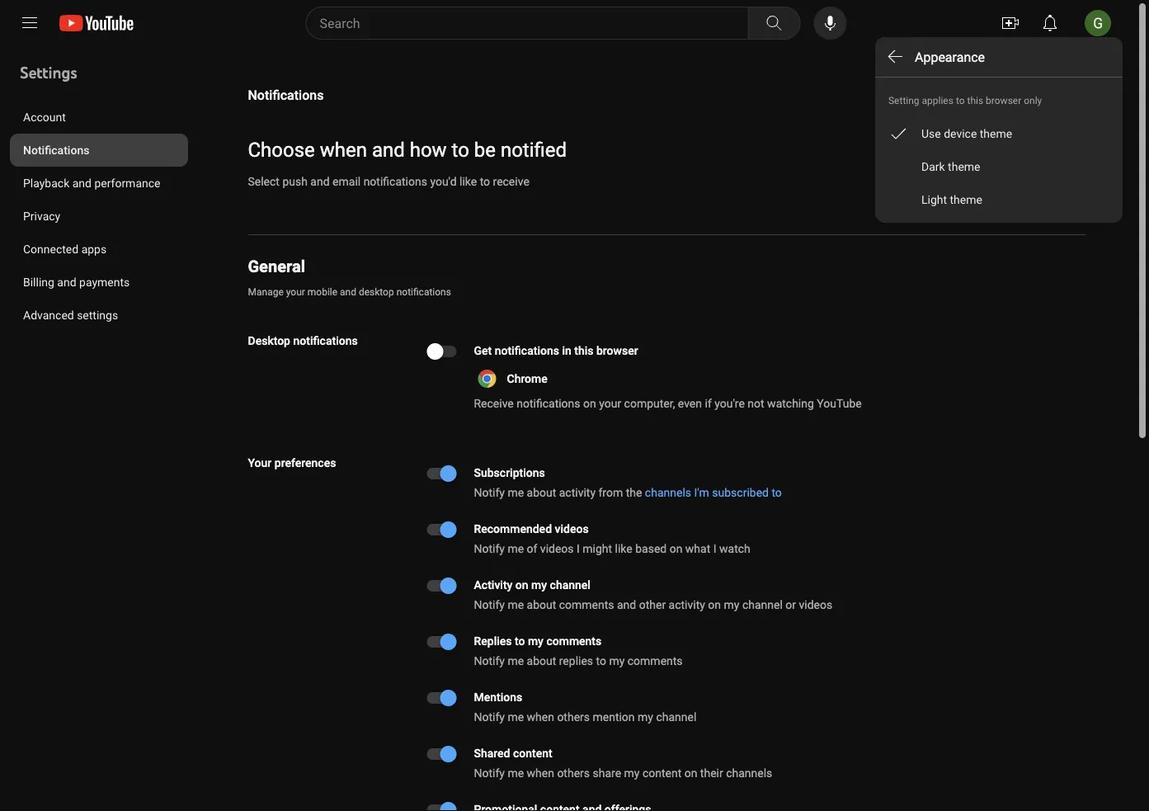 Task type: locate. For each thing, give the bounding box(es) containing it.
content left their
[[643, 766, 682, 780]]

notify down mentions
[[474, 710, 505, 724]]

0 horizontal spatial like
[[460, 175, 477, 188]]

on inside recommended videos notify me of videos i might like based on what i watch
[[670, 542, 683, 555]]

browser
[[986, 95, 1022, 106], [597, 344, 638, 357]]

1 horizontal spatial notifications
[[248, 87, 324, 103]]

about down subscriptions
[[527, 486, 556, 499]]

light theme link
[[876, 183, 1123, 216], [876, 183, 1123, 216]]

your
[[286, 286, 305, 298], [599, 397, 622, 410]]

when left share
[[527, 766, 555, 780]]

privacy link
[[10, 200, 188, 233], [10, 200, 188, 233]]

and
[[372, 138, 405, 162], [311, 175, 330, 188], [72, 176, 92, 190], [57, 275, 76, 289], [340, 286, 357, 298], [617, 598, 637, 612]]

0 horizontal spatial content
[[513, 746, 553, 760]]

i left might
[[577, 542, 580, 555]]

1 horizontal spatial browser
[[986, 95, 1022, 106]]

me inside "mentions notify me when others mention my channel"
[[508, 710, 524, 724]]

0 horizontal spatial channels
[[645, 486, 692, 499]]

videos right or
[[799, 598, 833, 612]]

1 about from the top
[[527, 486, 556, 499]]

notifications down choose when and how to be notified
[[364, 175, 427, 188]]

get
[[474, 344, 492, 357]]

channels
[[645, 486, 692, 499], [726, 766, 773, 780]]

1 vertical spatial your
[[599, 397, 622, 410]]

about down the of at the left bottom
[[527, 598, 556, 612]]

2 horizontal spatial channel
[[743, 598, 783, 612]]

notify inside activity on my channel notify me about comments and other activity on my channel or videos
[[474, 598, 505, 612]]

theme right light
[[950, 193, 983, 206]]

browser inside choose when and how to be notified main content
[[597, 344, 638, 357]]

me inside replies to my comments notify me about replies to my comments
[[508, 654, 524, 668]]

3 me from the top
[[508, 598, 524, 612]]

notifications up playback
[[23, 143, 89, 157]]

playback and performance link
[[10, 167, 188, 200], [10, 167, 188, 200]]

select push and email notifications you'd like to receive
[[248, 175, 530, 188]]

about inside activity on my channel notify me about comments and other activity on my channel or videos
[[527, 598, 556, 612]]

how
[[410, 138, 447, 162]]

1 horizontal spatial your
[[599, 397, 622, 410]]

0 vertical spatial comments
[[559, 598, 614, 612]]

push
[[283, 175, 308, 188]]

2 vertical spatial when
[[527, 766, 555, 780]]

2 vertical spatial comments
[[628, 654, 683, 668]]

0 horizontal spatial channel
[[550, 578, 591, 592]]

receive
[[474, 397, 514, 410]]

this up use device theme
[[968, 95, 984, 106]]

connected
[[23, 242, 79, 256]]

0 vertical spatial like
[[460, 175, 477, 188]]

5 me from the top
[[508, 710, 524, 724]]

billing and payments
[[23, 275, 130, 289]]

this right in
[[575, 344, 594, 357]]

me down replies
[[508, 654, 524, 668]]

i
[[577, 542, 580, 555], [714, 542, 717, 555]]

1 vertical spatial notifications
[[23, 143, 89, 157]]

activity left from
[[559, 486, 596, 499]]

about inside replies to my comments notify me about replies to my comments
[[527, 654, 556, 668]]

me inside activity on my channel notify me about comments and other activity on my channel or videos
[[508, 598, 524, 612]]

0 horizontal spatial browser
[[597, 344, 638, 357]]

others left share
[[557, 766, 590, 780]]

1 i from the left
[[577, 542, 580, 555]]

about
[[527, 486, 556, 499], [527, 598, 556, 612], [527, 654, 556, 668]]

channels left i'm
[[645, 486, 692, 499]]

1 horizontal spatial like
[[615, 542, 633, 555]]

to
[[956, 95, 965, 106], [452, 138, 469, 162], [480, 175, 490, 188], [772, 486, 782, 499], [515, 634, 525, 648], [596, 654, 607, 668]]

notifications up chrome
[[495, 344, 560, 357]]

4 notify from the top
[[474, 654, 505, 668]]

me down mentions
[[508, 710, 524, 724]]

1 horizontal spatial channel
[[656, 710, 697, 724]]

your
[[248, 456, 272, 470]]

your left mobile
[[286, 286, 305, 298]]

and right push
[[311, 175, 330, 188]]

subscriptions
[[474, 466, 545, 480]]

comments
[[559, 598, 614, 612], [547, 634, 602, 648], [628, 654, 683, 668]]

and left other
[[617, 598, 637, 612]]

content
[[513, 746, 553, 760], [643, 766, 682, 780]]

replies to my comments notify me about replies to my comments
[[474, 634, 683, 668]]

6 me from the top
[[508, 766, 524, 780]]

1 others from the top
[[557, 710, 590, 724]]

1 vertical spatial theme
[[948, 160, 981, 173]]

notify down shared
[[474, 766, 505, 780]]

my
[[532, 578, 547, 592], [724, 598, 740, 612], [528, 634, 544, 648], [609, 654, 625, 668], [638, 710, 654, 724], [624, 766, 640, 780]]

channel
[[550, 578, 591, 592], [743, 598, 783, 612], [656, 710, 697, 724]]

0 horizontal spatial i
[[577, 542, 580, 555]]

settings
[[77, 308, 118, 322]]

notify down replies
[[474, 654, 505, 668]]

notifications down mobile
[[293, 334, 358, 347]]

this for to
[[968, 95, 984, 106]]

notifications
[[364, 175, 427, 188], [397, 286, 451, 298], [293, 334, 358, 347], [495, 344, 560, 357], [517, 397, 581, 410]]

5 notify from the top
[[474, 710, 505, 724]]

0 horizontal spatial activity
[[559, 486, 596, 499]]

general
[[248, 257, 305, 276]]

on down "what"
[[708, 598, 721, 612]]

4 me from the top
[[508, 654, 524, 668]]

subscriptions notify me about activity from the channels i'm subscribed to
[[474, 466, 782, 499]]

0 vertical spatial this
[[968, 95, 984, 106]]

choose
[[248, 138, 315, 162]]

3 notify from the top
[[474, 598, 505, 612]]

channel left or
[[743, 598, 783, 612]]

0 vertical spatial others
[[557, 710, 590, 724]]

desktop
[[248, 334, 291, 347]]

0 vertical spatial your
[[286, 286, 305, 298]]

setting
[[889, 95, 920, 106]]

about inside 'subscriptions notify me about activity from the channels i'm subscribed to'
[[527, 486, 556, 499]]

computer,
[[624, 397, 675, 410]]

3 about from the top
[[527, 654, 556, 668]]

notifications down chrome
[[517, 397, 581, 410]]

1 horizontal spatial this
[[968, 95, 984, 106]]

1 vertical spatial channel
[[743, 598, 783, 612]]

or
[[786, 598, 796, 612]]

manage
[[248, 286, 284, 298]]

subscribed
[[712, 486, 769, 499]]

i right "what"
[[714, 542, 717, 555]]

performance
[[94, 176, 161, 190]]

notify inside shared content notify me when others share my content on their channels
[[474, 766, 505, 780]]

activity inside 'subscriptions notify me about activity from the channels i'm subscribed to'
[[559, 486, 596, 499]]

2 me from the top
[[508, 542, 524, 555]]

2 about from the top
[[527, 598, 556, 612]]

2 others from the top
[[557, 766, 590, 780]]

1 vertical spatial browser
[[597, 344, 638, 357]]

setting applies to this browser only link
[[876, 84, 1123, 117], [876, 84, 1123, 117]]

0 vertical spatial activity
[[559, 486, 596, 499]]

get notifications in this browser
[[474, 344, 638, 357]]

notify down the 'recommended'
[[474, 542, 505, 555]]

browser for setting applies to this browser only
[[986, 95, 1022, 106]]

notifications up choose
[[248, 87, 324, 103]]

me down activity
[[508, 598, 524, 612]]

when
[[320, 138, 367, 162], [527, 710, 555, 724], [527, 766, 555, 780]]

1 notify from the top
[[474, 486, 505, 499]]

2 notify from the top
[[474, 542, 505, 555]]

their
[[701, 766, 724, 780]]

dark theme link
[[876, 150, 1123, 183], [876, 150, 1123, 183]]

me inside recommended videos notify me of videos i might like based on what i watch
[[508, 542, 524, 555]]

0 horizontal spatial this
[[575, 344, 594, 357]]

and right mobile
[[340, 286, 357, 298]]

0 vertical spatial content
[[513, 746, 553, 760]]

me inside shared content notify me when others share my content on their channels
[[508, 766, 524, 780]]

channels right their
[[726, 766, 773, 780]]

0 vertical spatial about
[[527, 486, 556, 499]]

1 vertical spatial others
[[557, 766, 590, 780]]

this
[[968, 95, 984, 106], [575, 344, 594, 357]]

desktop
[[359, 286, 394, 298]]

when left mention
[[527, 710, 555, 724]]

mentions notify me when others mention my channel
[[474, 690, 697, 724]]

comments down other
[[628, 654, 683, 668]]

you're
[[715, 397, 745, 410]]

browser left only
[[986, 95, 1022, 106]]

videos up might
[[555, 522, 589, 536]]

account
[[23, 110, 66, 124]]

theme
[[980, 127, 1013, 140], [948, 160, 981, 173], [950, 193, 983, 206]]

channel down might
[[550, 578, 591, 592]]

others left mention
[[557, 710, 590, 724]]

appearance
[[915, 49, 985, 65]]

on
[[583, 397, 596, 410], [670, 542, 683, 555], [516, 578, 529, 592], [708, 598, 721, 612], [685, 766, 698, 780]]

be
[[474, 138, 496, 162]]

notify down activity
[[474, 598, 505, 612]]

theme right 'device'
[[980, 127, 1013, 140]]

2 vertical spatial about
[[527, 654, 556, 668]]

notified
[[501, 138, 567, 162]]

activity
[[559, 486, 596, 499], [669, 598, 706, 612]]

comments up replies to my comments notify me about replies to my comments
[[559, 598, 614, 612]]

1 vertical spatial comments
[[547, 634, 602, 648]]

dark theme
[[922, 160, 981, 173]]

videos right the of at the left bottom
[[540, 542, 574, 555]]

preferences
[[275, 456, 336, 470]]

like right you'd
[[460, 175, 477, 188]]

account link
[[10, 101, 188, 134], [10, 101, 188, 134]]

about left replies
[[527, 654, 556, 668]]

email
[[333, 175, 361, 188]]

to inside 'subscriptions notify me about activity from the channels i'm subscribed to'
[[772, 486, 782, 499]]

me down subscriptions
[[508, 486, 524, 499]]

1 vertical spatial when
[[527, 710, 555, 724]]

None search field
[[276, 7, 804, 40]]

2 vertical spatial videos
[[799, 598, 833, 612]]

notifications right desktop on the top of page
[[397, 286, 451, 298]]

replies
[[474, 634, 512, 648]]

content right shared
[[513, 746, 553, 760]]

1 horizontal spatial i
[[714, 542, 717, 555]]

0 vertical spatial notifications
[[248, 87, 324, 103]]

privacy
[[23, 209, 60, 223]]

0 horizontal spatial your
[[286, 286, 305, 298]]

like right might
[[615, 542, 633, 555]]

theme right dark
[[948, 160, 981, 173]]

chrome
[[507, 372, 548, 385]]

6 notify from the top
[[474, 766, 505, 780]]

1 horizontal spatial activity
[[669, 598, 706, 612]]

notify
[[474, 486, 505, 499], [474, 542, 505, 555], [474, 598, 505, 612], [474, 654, 505, 668], [474, 710, 505, 724], [474, 766, 505, 780]]

connected apps link
[[10, 233, 188, 266], [10, 233, 188, 266]]

and up select push and email notifications you'd like to receive
[[372, 138, 405, 162]]

2 vertical spatial channel
[[656, 710, 697, 724]]

2 i from the left
[[714, 542, 717, 555]]

light theme
[[922, 193, 983, 206]]

in
[[562, 344, 572, 357]]

1 vertical spatial like
[[615, 542, 633, 555]]

1 me from the top
[[508, 486, 524, 499]]

1 horizontal spatial content
[[643, 766, 682, 780]]

choose when and how to be notified main content
[[0, 46, 1136, 811]]

use
[[922, 127, 941, 140]]

channel right mention
[[656, 710, 697, 724]]

me down shared
[[508, 766, 524, 780]]

this inside choose when and how to be notified main content
[[575, 344, 594, 357]]

your left computer,
[[599, 397, 622, 410]]

0 vertical spatial channels
[[645, 486, 692, 499]]

browser right in
[[597, 344, 638, 357]]

notify inside recommended videos notify me of videos i might like based on what i watch
[[474, 542, 505, 555]]

on left "what"
[[670, 542, 683, 555]]

comments up replies
[[547, 634, 602, 648]]

and inside activity on my channel notify me about comments and other activity on my channel or videos
[[617, 598, 637, 612]]

activity right other
[[669, 598, 706, 612]]

on left their
[[685, 766, 698, 780]]

billing
[[23, 275, 54, 289]]

notifications for get notifications in this browser
[[495, 344, 560, 357]]

notifications link
[[10, 134, 188, 167], [10, 134, 188, 167]]

2 vertical spatial theme
[[950, 193, 983, 206]]

1 vertical spatial content
[[643, 766, 682, 780]]

only
[[1024, 95, 1043, 106]]

1 horizontal spatial channels
[[726, 766, 773, 780]]

1 vertical spatial channels
[[726, 766, 773, 780]]

me inside 'subscriptions notify me about activity from the channels i'm subscribed to'
[[508, 486, 524, 499]]

1 vertical spatial about
[[527, 598, 556, 612]]

you'd
[[430, 175, 457, 188]]

notify down subscriptions
[[474, 486, 505, 499]]

0 vertical spatial browser
[[986, 95, 1022, 106]]

me left the of at the left bottom
[[508, 542, 524, 555]]

1 vertical spatial this
[[575, 344, 594, 357]]

1 vertical spatial activity
[[669, 598, 706, 612]]

when up email
[[320, 138, 367, 162]]

replies
[[559, 654, 593, 668]]

videos
[[555, 522, 589, 536], [540, 542, 574, 555], [799, 598, 833, 612]]



Task type: vqa. For each thing, say whether or not it's contained in the screenshot.


Task type: describe. For each thing, give the bounding box(es) containing it.
avatar image image
[[1085, 10, 1112, 36]]

others inside shared content notify me when others share my content on their channels
[[557, 766, 590, 780]]

on right activity
[[516, 578, 529, 592]]

channels inside 'subscriptions notify me about activity from the channels i'm subscribed to'
[[645, 486, 692, 499]]

receive
[[493, 175, 530, 188]]

desktop notifications
[[248, 334, 358, 347]]

notifications for desktop notifications
[[293, 334, 358, 347]]

on inside shared content notify me when others share my content on their channels
[[685, 766, 698, 780]]

dark
[[922, 160, 946, 173]]

settings
[[20, 63, 77, 83]]

i'm
[[694, 486, 710, 499]]

shared
[[474, 746, 510, 760]]

and right playback
[[72, 176, 92, 190]]

device
[[944, 127, 977, 140]]

mentions
[[474, 690, 523, 704]]

recommended
[[474, 522, 552, 536]]

from
[[599, 486, 623, 499]]

other
[[639, 598, 666, 612]]

0 vertical spatial theme
[[980, 127, 1013, 140]]

if
[[705, 397, 712, 410]]

watch
[[720, 542, 751, 555]]

others inside "mentions notify me when others mention my channel"
[[557, 710, 590, 724]]

notifications for receive notifications on your computer, even if you're not watching youtube
[[517, 397, 581, 410]]

advanced
[[23, 308, 74, 322]]

notify inside 'subscriptions notify me about activity from the channels i'm subscribed to'
[[474, 486, 505, 499]]

even
[[678, 397, 702, 410]]

about for comments
[[527, 654, 556, 668]]

notify inside "mentions notify me when others mention my channel"
[[474, 710, 505, 724]]

receive notifications on your computer, even if you're not watching youtube
[[474, 397, 862, 410]]

about for channel
[[527, 598, 556, 612]]

light
[[922, 193, 948, 206]]

activity inside activity on my channel notify me about comments and other activity on my channel or videos
[[669, 598, 706, 612]]

and right billing
[[57, 275, 76, 289]]

not
[[748, 397, 765, 410]]

notify inside replies to my comments notify me about replies to my comments
[[474, 654, 505, 668]]

the
[[626, 486, 642, 499]]

comments inside activity on my channel notify me about comments and other activity on my channel or videos
[[559, 598, 614, 612]]

manage your mobile and desktop notifications
[[248, 286, 451, 298]]

0 vertical spatial when
[[320, 138, 367, 162]]

1 vertical spatial videos
[[540, 542, 574, 555]]

channels inside shared content notify me when others share my content on their channels
[[726, 766, 773, 780]]

browser for get notifications in this browser
[[597, 344, 638, 357]]

applies
[[922, 95, 954, 106]]

apps
[[81, 242, 107, 256]]

connected apps
[[23, 242, 107, 256]]

shared content notify me when others share my content on their channels
[[474, 746, 773, 780]]

channels i'm subscribed to link
[[645, 484, 782, 501]]

theme for dark theme
[[948, 160, 981, 173]]

videos inside activity on my channel notify me about comments and other activity on my channel or videos
[[799, 598, 833, 612]]

0 vertical spatial channel
[[550, 578, 591, 592]]

your preferences
[[248, 456, 336, 470]]

when inside shared content notify me when others share my content on their channels
[[527, 766, 555, 780]]

select
[[248, 175, 280, 188]]

advanced settings
[[23, 308, 118, 322]]

my inside "mentions notify me when others mention my channel"
[[638, 710, 654, 724]]

Search text field
[[320, 12, 745, 34]]

youtube
[[817, 397, 862, 410]]

channel inside "mentions notify me when others mention my channel"
[[656, 710, 697, 724]]

choose when and how to be notified
[[248, 138, 567, 162]]

my inside shared content notify me when others share my content on their channels
[[624, 766, 640, 780]]

activity
[[474, 578, 513, 592]]

0 horizontal spatial notifications
[[23, 143, 89, 157]]

share
[[593, 766, 622, 780]]

mobile
[[308, 286, 338, 298]]

like inside recommended videos notify me of videos i might like based on what i watch
[[615, 542, 633, 555]]

setting applies to this browser only
[[889, 95, 1043, 106]]

recommended videos notify me of videos i might like based on what i watch
[[474, 522, 751, 555]]

playback and performance
[[23, 176, 161, 190]]

when inside "mentions notify me when others mention my channel"
[[527, 710, 555, 724]]

watching
[[768, 397, 814, 410]]

on left computer,
[[583, 397, 596, 410]]

might
[[583, 542, 612, 555]]

this for in
[[575, 344, 594, 357]]

of
[[527, 542, 538, 555]]

mention
[[593, 710, 635, 724]]

0 vertical spatial videos
[[555, 522, 589, 536]]

theme for light theme
[[950, 193, 983, 206]]

what
[[686, 542, 711, 555]]

payments
[[79, 275, 130, 289]]

use device theme
[[922, 127, 1013, 140]]

activity on my channel notify me about comments and other activity on my channel or videos
[[474, 578, 833, 612]]

playback
[[23, 176, 70, 190]]

based
[[636, 542, 667, 555]]



